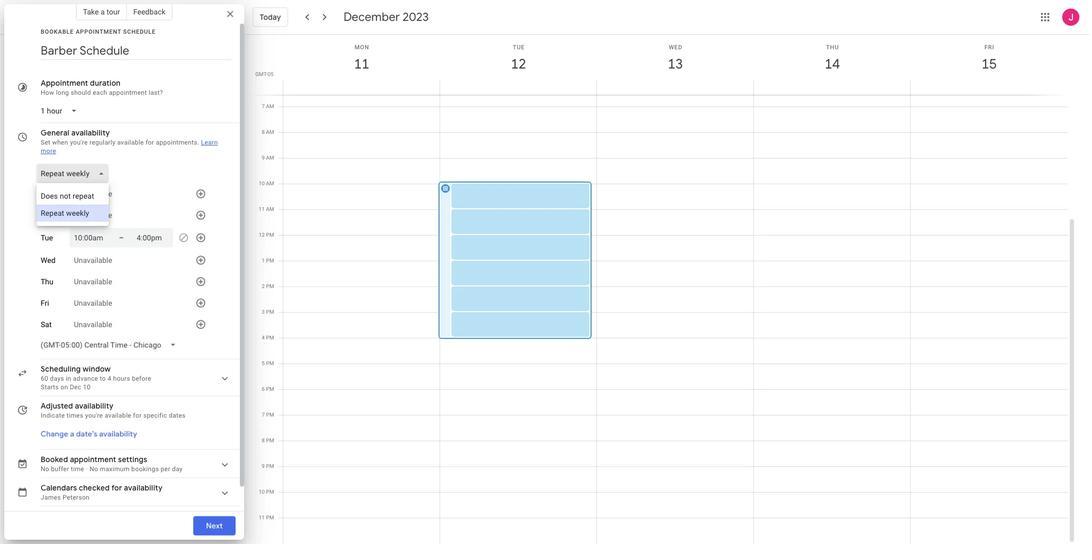 Task type: vqa. For each thing, say whether or not it's contained in the screenshot.
25
no



Task type: locate. For each thing, give the bounding box(es) containing it.
pm right 1
[[266, 258, 274, 263]]

scheduling
[[41, 364, 81, 374]]

wed for wed
[[41, 256, 55, 265]]

mon
[[355, 44, 369, 51], [41, 211, 56, 220]]

availability
[[71, 128, 110, 138], [75, 401, 114, 411], [99, 429, 137, 439], [124, 483, 163, 493]]

0 vertical spatial thu
[[826, 44, 839, 51]]

4 unavailable from the top
[[74, 277, 112, 286]]

0 vertical spatial mon
[[355, 44, 369, 51]]

2 8 from the top
[[262, 437, 265, 443]]

11 pm
[[259, 515, 274, 520]]

2 vertical spatial 10
[[259, 489, 265, 495]]

you're
[[70, 139, 88, 146], [85, 412, 103, 419]]

7 am
[[262, 103, 274, 109]]

1 7 from the top
[[262, 103, 265, 109]]

8 am
[[262, 129, 274, 135]]

1 horizontal spatial no
[[90, 465, 98, 473]]

available
[[117, 139, 144, 146], [105, 412, 131, 419]]

12 pm
[[259, 232, 274, 238]]

buffer
[[51, 465, 69, 473]]

availability up regularly
[[71, 128, 110, 138]]

3 pm from the top
[[266, 283, 274, 289]]

7 up 8 am
[[262, 103, 265, 109]]

1 vertical spatial you're
[[85, 412, 103, 419]]

2 7 from the top
[[262, 412, 265, 418]]

pm
[[266, 232, 274, 238], [266, 258, 274, 263], [266, 283, 274, 289], [266, 309, 274, 315], [266, 335, 274, 341], [266, 360, 274, 366], [266, 386, 274, 392], [266, 412, 274, 418], [266, 437, 274, 443], [266, 463, 274, 469], [266, 489, 274, 495], [266, 515, 274, 520]]

0 vertical spatial you're
[[70, 139, 88, 146]]

appointment down duration
[[109, 89, 147, 96]]

availability down bookings
[[124, 483, 163, 493]]

a left 'tour'
[[101, 7, 105, 16]]

7 for 7 am
[[262, 103, 265, 109]]

0 vertical spatial 7
[[262, 103, 265, 109]]

2
[[262, 283, 265, 289]]

available inside adjusted availability indicate times you're available for specific dates
[[105, 412, 131, 419]]

calendars checked for availability james peterson
[[41, 483, 163, 501]]

8 pm from the top
[[266, 412, 274, 418]]

11 down the december at the top of the page
[[353, 55, 369, 73]]

1 vertical spatial mon
[[41, 211, 56, 220]]

1 horizontal spatial mon
[[355, 44, 369, 51]]

unavailable
[[74, 190, 112, 198], [74, 211, 112, 220], [74, 256, 112, 265], [74, 277, 112, 286], [74, 299, 112, 307], [74, 320, 112, 329]]

in
[[66, 375, 71, 382]]

how
[[41, 89, 54, 96]]

0 vertical spatial 8
[[262, 129, 265, 135]]

thu inside thu 14
[[826, 44, 839, 51]]

a inside button
[[101, 7, 105, 16]]

9 up 10 pm
[[262, 463, 265, 469]]

0 vertical spatial wed
[[669, 44, 683, 51]]

8 for 8 pm
[[262, 437, 265, 443]]

today button
[[253, 4, 288, 30]]

time
[[71, 465, 84, 473]]

0 horizontal spatial thu
[[41, 277, 53, 286]]

am up 12 pm
[[266, 206, 274, 212]]

15
[[981, 55, 996, 73]]

1 vertical spatial available
[[105, 412, 131, 419]]

thu for thu 14
[[826, 44, 839, 51]]

change a date's availability button
[[36, 424, 141, 443]]

fri inside fri 15
[[985, 44, 994, 51]]

take
[[83, 7, 99, 16]]

pm up 9 pm
[[266, 437, 274, 443]]

6 pm from the top
[[266, 360, 274, 366]]

2 unavailable from the top
[[74, 211, 112, 220]]

no right '·'
[[90, 465, 98, 473]]

fri
[[985, 44, 994, 51], [41, 299, 49, 307]]

tue
[[513, 44, 525, 51], [41, 233, 53, 242]]

learn more
[[41, 139, 218, 155]]

1 vertical spatial tue
[[41, 233, 53, 242]]

3 am from the top
[[266, 155, 274, 161]]

11 down 10 pm
[[259, 515, 265, 520]]

5 unavailable from the top
[[74, 299, 112, 307]]

0 vertical spatial 9
[[262, 155, 265, 161]]

0 horizontal spatial mon
[[41, 211, 56, 220]]

wed inside wed 13
[[669, 44, 683, 51]]

1 9 from the top
[[262, 155, 265, 161]]

0 vertical spatial 12
[[510, 55, 526, 73]]

10 up 11 am
[[259, 180, 265, 186]]

am up 8 am
[[266, 103, 274, 109]]

tue inside "tue 12"
[[513, 44, 525, 51]]

12 pm from the top
[[266, 515, 274, 520]]

10 pm from the top
[[266, 463, 274, 469]]

2 no from the left
[[90, 465, 98, 473]]

no
[[41, 465, 49, 473], [90, 465, 98, 473]]

booked appointment settings no buffer time · no maximum bookings per day
[[41, 455, 183, 473]]

availability inside button
[[99, 429, 137, 439]]

fri 15
[[981, 44, 996, 73]]

pm right the 3
[[266, 309, 274, 315]]

1 vertical spatial 8
[[262, 437, 265, 443]]

0 vertical spatial appointment
[[109, 89, 147, 96]]

2 vertical spatial for
[[111, 483, 122, 493]]

7
[[262, 103, 265, 109], [262, 412, 265, 418]]

11
[[353, 55, 369, 73], [259, 206, 265, 212], [259, 515, 265, 520]]

thu
[[826, 44, 839, 51], [41, 277, 53, 286]]

pm down 9 pm
[[266, 489, 274, 495]]

for down maximum on the bottom of page
[[111, 483, 122, 493]]

10
[[259, 180, 265, 186], [83, 383, 91, 391], [259, 489, 265, 495]]

1 vertical spatial fri
[[41, 299, 49, 307]]

4 right to
[[108, 375, 111, 382]]

1 horizontal spatial 12
[[510, 55, 526, 73]]

wed
[[669, 44, 683, 51], [41, 256, 55, 265]]

2 9 from the top
[[262, 463, 265, 469]]

3 unavailable from the top
[[74, 256, 112, 265]]

2 pm from the top
[[266, 258, 274, 263]]

0 horizontal spatial 4
[[108, 375, 111, 382]]

a left date's
[[70, 429, 74, 439]]

0 horizontal spatial fri
[[41, 299, 49, 307]]

1 horizontal spatial for
[[133, 412, 142, 419]]

thursday, december 14 element
[[820, 52, 845, 77]]

monday, december 11 element
[[349, 52, 374, 77]]

2 am from the top
[[266, 129, 274, 135]]

pm down 3 pm
[[266, 335, 274, 341]]

sun
[[41, 190, 53, 198]]

10 inside scheduling window 60 days in advance to 4 hours before starts on dec 10
[[83, 383, 91, 391]]

Start time on Tuesdays text field
[[74, 231, 106, 244]]

None field
[[36, 101, 86, 120], [36, 164, 113, 183], [36, 335, 185, 354], [36, 101, 86, 120], [36, 164, 113, 183], [36, 335, 185, 354]]

0 vertical spatial 10
[[259, 180, 265, 186]]

maximum
[[100, 465, 130, 473]]

advance
[[73, 375, 98, 382]]

12
[[510, 55, 526, 73], [259, 232, 265, 238]]

1 vertical spatial wed
[[41, 256, 55, 265]]

fri up 15
[[985, 44, 994, 51]]

wed 13
[[667, 44, 683, 73]]

1 8 from the top
[[262, 129, 265, 135]]

1 vertical spatial 12
[[259, 232, 265, 238]]

take a tour
[[83, 7, 120, 16]]

1 vertical spatial 9
[[262, 463, 265, 469]]

13 column header
[[597, 35, 754, 95]]

grid
[[248, 35, 1076, 544]]

9
[[262, 155, 265, 161], [262, 463, 265, 469]]

unavailable for thu
[[74, 277, 112, 286]]

5 am from the top
[[266, 206, 274, 212]]

11 am
[[259, 206, 274, 212]]

11 pm from the top
[[266, 489, 274, 495]]

feedback button
[[127, 3, 172, 20]]

0 horizontal spatial wed
[[41, 256, 55, 265]]

mon up monday, december 11 element
[[355, 44, 369, 51]]

4 pm from the top
[[266, 309, 274, 315]]

1 horizontal spatial a
[[101, 7, 105, 16]]

1 horizontal spatial tue
[[513, 44, 525, 51]]

pm right the 5
[[266, 360, 274, 366]]

1 vertical spatial a
[[70, 429, 74, 439]]

End time on Tuesdays text field
[[137, 231, 169, 244]]

1 vertical spatial 10
[[83, 383, 91, 391]]

·
[[86, 465, 88, 473]]

9 up 10 am
[[262, 155, 265, 161]]

1 vertical spatial 7
[[262, 412, 265, 418]]

1 vertical spatial thu
[[41, 277, 53, 286]]

0 vertical spatial tue
[[513, 44, 525, 51]]

15 column header
[[910, 35, 1068, 95]]

set
[[41, 139, 50, 146]]

no down booked
[[41, 465, 49, 473]]

calendar color, event color image
[[69, 509, 93, 528]]

thu up 14
[[826, 44, 839, 51]]

0 vertical spatial fri
[[985, 44, 994, 51]]

8 for 8 am
[[262, 129, 265, 135]]

1 vertical spatial for
[[133, 412, 142, 419]]

pm down 10 pm
[[266, 515, 274, 520]]

6 unavailable from the top
[[74, 320, 112, 329]]

7 down 6
[[262, 412, 265, 418]]

1 pm from the top
[[266, 232, 274, 238]]

for left specific
[[133, 412, 142, 419]]

1 horizontal spatial thu
[[826, 44, 839, 51]]

0 horizontal spatial a
[[70, 429, 74, 439]]

mon down sun at the top left of page
[[41, 211, 56, 220]]

general availability
[[41, 128, 110, 138]]

december 2023
[[344, 10, 429, 25]]

fri up sat
[[41, 299, 49, 307]]

0 horizontal spatial tue
[[41, 233, 53, 242]]

pm for 7 pm
[[266, 412, 274, 418]]

regularly
[[90, 139, 115, 146]]

a for change
[[70, 429, 74, 439]]

option
[[36, 187, 109, 205], [36, 205, 109, 222]]

2 pm
[[262, 283, 274, 289]]

am up 9 am
[[266, 129, 274, 135]]

james
[[41, 494, 61, 501]]

pm down 6 pm
[[266, 412, 274, 418]]

pm right 2
[[266, 283, 274, 289]]

adjusted
[[41, 401, 73, 411]]

appointment up '·'
[[70, 455, 116, 464]]

8 up 9 am
[[262, 129, 265, 135]]

11 down 10 am
[[259, 206, 265, 212]]

1 horizontal spatial 4
[[262, 335, 265, 341]]

1 am from the top
[[266, 103, 274, 109]]

0 vertical spatial for
[[146, 139, 154, 146]]

pm down 8 pm
[[266, 463, 274, 469]]

booked
[[41, 455, 68, 464]]

am for 8 am
[[266, 129, 274, 135]]

1 vertical spatial 11
[[259, 206, 265, 212]]

availability down adjusted availability indicate times you're available for specific dates
[[99, 429, 137, 439]]

pm for 11 pm
[[266, 515, 274, 520]]

pm up 1 pm
[[266, 232, 274, 238]]

tue up tuesday, december 12 element
[[513, 44, 525, 51]]

for inside calendars checked for availability james peterson
[[111, 483, 122, 493]]

mon inside mon 11
[[355, 44, 369, 51]]

4 am from the top
[[266, 180, 274, 186]]

for
[[146, 139, 154, 146], [133, 412, 142, 419], [111, 483, 122, 493]]

1 horizontal spatial fri
[[985, 44, 994, 51]]

1 unavailable from the top
[[74, 190, 112, 198]]

5 pm from the top
[[266, 335, 274, 341]]

2 vertical spatial 11
[[259, 515, 265, 520]]

date's
[[76, 429, 97, 439]]

you're up 'change a date's availability' button
[[85, 412, 103, 419]]

unavailable all day image
[[175, 229, 192, 246]]

set when you're regularly available for appointments.
[[41, 139, 199, 146]]

availability inside adjusted availability indicate times you're available for specific dates
[[75, 401, 114, 411]]

10 up 11 pm
[[259, 489, 265, 495]]

a inside button
[[70, 429, 74, 439]]

0 horizontal spatial for
[[111, 483, 122, 493]]

general
[[41, 128, 69, 138]]

6
[[262, 386, 265, 392]]

0 vertical spatial 11
[[353, 55, 369, 73]]

calendars
[[41, 483, 77, 493]]

10 down advance
[[83, 383, 91, 391]]

60
[[41, 375, 48, 382]]

bookable appointment schedule
[[41, 28, 156, 35]]

day
[[172, 465, 183, 473]]

bookable
[[41, 28, 74, 35]]

1 pm
[[262, 258, 274, 263]]

you're down general availability
[[70, 139, 88, 146]]

pm for 10 pm
[[266, 489, 274, 495]]

7 pm from the top
[[266, 386, 274, 392]]

0 vertical spatial a
[[101, 7, 105, 16]]

appointment inside booked appointment settings no buffer time · no maximum bookings per day
[[70, 455, 116, 464]]

1 horizontal spatial wed
[[669, 44, 683, 51]]

availability up times
[[75, 401, 114, 411]]

thu up sat
[[41, 277, 53, 286]]

11 for 11 pm
[[259, 515, 265, 520]]

7 for 7 pm
[[262, 412, 265, 418]]

4 up the 5
[[262, 335, 265, 341]]

window
[[83, 364, 111, 374]]

long
[[56, 89, 69, 96]]

unavailable for fri
[[74, 299, 112, 307]]

available up 'change a date's availability' button
[[105, 412, 131, 419]]

dates
[[169, 412, 186, 419]]

9 pm from the top
[[266, 437, 274, 443]]

pm for 5 pm
[[266, 360, 274, 366]]

am down 8 am
[[266, 155, 274, 161]]

friday, december 15 element
[[977, 52, 1002, 77]]

pm for 9 pm
[[266, 463, 274, 469]]

1 vertical spatial 4
[[108, 375, 111, 382]]

05
[[268, 71, 274, 77]]

pm right 6
[[266, 386, 274, 392]]

wednesday, december 13 element
[[663, 52, 688, 77]]

for left appointments.
[[146, 139, 154, 146]]

0 horizontal spatial no
[[41, 465, 49, 473]]

1 no from the left
[[41, 465, 49, 473]]

am down 9 am
[[266, 180, 274, 186]]

available right regularly
[[117, 139, 144, 146]]

feedback
[[133, 7, 166, 16]]

on
[[61, 383, 68, 391]]

1 vertical spatial appointment
[[70, 455, 116, 464]]

tue down the recurrence list box
[[41, 233, 53, 242]]

take a tour button
[[76, 3, 127, 20]]

10 pm
[[259, 489, 274, 495]]

8 down 7 pm
[[262, 437, 265, 443]]



Task type: describe. For each thing, give the bounding box(es) containing it.
each
[[93, 89, 107, 96]]

next
[[206, 521, 223, 531]]

9 for 9 pm
[[262, 463, 265, 469]]

9 am
[[262, 155, 274, 161]]

1
[[262, 258, 265, 263]]

2 option from the top
[[36, 205, 109, 222]]

0 horizontal spatial 12
[[259, 232, 265, 238]]

10 for 10 pm
[[259, 489, 265, 495]]

4 inside scheduling window 60 days in advance to 4 hours before starts on dec 10
[[108, 375, 111, 382]]

11 inside mon 11
[[353, 55, 369, 73]]

adjusted availability indicate times you're available for specific dates
[[41, 401, 186, 419]]

recurrence list box
[[36, 183, 109, 226]]

you're inside adjusted availability indicate times you're available for specific dates
[[85, 412, 103, 419]]

tue for tue 12
[[513, 44, 525, 51]]

unavailable for sat
[[74, 320, 112, 329]]

grid containing 11
[[248, 35, 1076, 544]]

gmt-05
[[255, 71, 274, 77]]

checked
[[79, 483, 110, 493]]

change
[[41, 429, 68, 439]]

pm for 4 pm
[[266, 335, 274, 341]]

10 for 10 am
[[259, 180, 265, 186]]

9 pm
[[262, 463, 274, 469]]

mon 11
[[353, 44, 369, 73]]

2023
[[403, 10, 429, 25]]

for inside adjusted availability indicate times you're available for specific dates
[[133, 412, 142, 419]]

fri for fri
[[41, 299, 49, 307]]

am for 11 am
[[266, 206, 274, 212]]

14 column header
[[753, 35, 911, 95]]

4 pm
[[262, 335, 274, 341]]

thu for thu
[[41, 277, 53, 286]]

13
[[667, 55, 682, 73]]

settings
[[118, 455, 147, 464]]

learn more link
[[41, 139, 218, 155]]

pm for 3 pm
[[266, 309, 274, 315]]

starts
[[41, 383, 59, 391]]

1 option from the top
[[36, 187, 109, 205]]

times
[[67, 412, 83, 419]]

when
[[52, 139, 68, 146]]

mon for mon 11
[[355, 44, 369, 51]]

fri for fri 15
[[985, 44, 994, 51]]

6 pm
[[262, 386, 274, 392]]

9 for 9 am
[[262, 155, 265, 161]]

last?
[[149, 89, 163, 96]]

before
[[132, 375, 151, 382]]

0 vertical spatial 4
[[262, 335, 265, 341]]

10 am
[[259, 180, 274, 186]]

3
[[262, 309, 265, 315]]

pm for 8 pm
[[266, 437, 274, 443]]

to
[[100, 375, 106, 382]]

3 pm
[[262, 309, 274, 315]]

pm for 6 pm
[[266, 386, 274, 392]]

appointment
[[76, 28, 121, 35]]

tue for tue
[[41, 233, 53, 242]]

unavailable for sun
[[74, 190, 112, 198]]

scheduling window 60 days in advance to 4 hours before starts on dec 10
[[41, 364, 151, 391]]

5
[[262, 360, 265, 366]]

am for 7 am
[[266, 103, 274, 109]]

duration
[[90, 78, 121, 88]]

specific
[[143, 412, 167, 419]]

pm for 12 pm
[[266, 232, 274, 238]]

mon for mon
[[41, 211, 56, 220]]

learn
[[201, 139, 218, 146]]

pm for 1 pm
[[266, 258, 274, 263]]

12 column header
[[440, 35, 597, 95]]

unavailable for mon
[[74, 211, 112, 220]]

0 vertical spatial available
[[117, 139, 144, 146]]

hours
[[113, 375, 130, 382]]

11 column header
[[283, 35, 440, 95]]

wed for wed 13
[[669, 44, 683, 51]]

appointment duration how long should each appointment last?
[[41, 78, 163, 96]]

should
[[71, 89, 91, 96]]

tue 12
[[510, 44, 526, 73]]

a for take
[[101, 7, 105, 16]]

appointment inside appointment duration how long should each appointment last?
[[109, 89, 147, 96]]

december
[[344, 10, 400, 25]]

appointments.
[[156, 139, 199, 146]]

more
[[41, 147, 56, 155]]

sat
[[41, 320, 52, 329]]

tour
[[107, 7, 120, 16]]

5 pm
[[262, 360, 274, 366]]

pm for 2 pm
[[266, 283, 274, 289]]

am for 9 am
[[266, 155, 274, 161]]

dec
[[70, 383, 81, 391]]

8 pm
[[262, 437, 274, 443]]

peterson
[[63, 494, 90, 501]]

indicate
[[41, 412, 65, 419]]

7 pm
[[262, 412, 274, 418]]

gmt-
[[255, 71, 268, 77]]

change a date's availability
[[41, 429, 137, 439]]

availability inside calendars checked for availability james peterson
[[124, 483, 163, 493]]

bookings
[[131, 465, 159, 473]]

11 for 11 am
[[259, 206, 265, 212]]

thu 14
[[824, 44, 839, 73]]

appointment
[[41, 78, 88, 88]]

tuesday, december 12 element
[[506, 52, 531, 77]]

Add title text field
[[41, 43, 231, 59]]

am for 10 am
[[266, 180, 274, 186]]

days
[[50, 375, 64, 382]]

unavailable for wed
[[74, 256, 112, 265]]

14
[[824, 55, 839, 73]]

schedule
[[123, 28, 156, 35]]

per
[[161, 465, 170, 473]]

2 horizontal spatial for
[[146, 139, 154, 146]]

next button
[[193, 513, 236, 539]]

12 inside column header
[[510, 55, 526, 73]]



